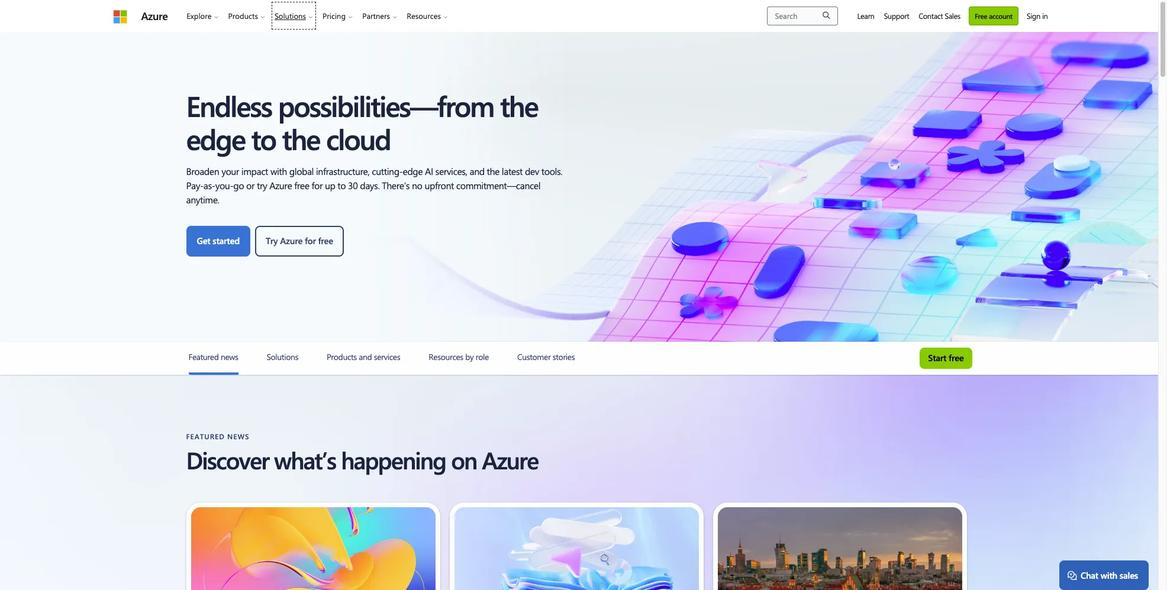 Task type: vqa. For each thing, say whether or not it's contained in the screenshot.
top Storage
no



Task type: locate. For each thing, give the bounding box(es) containing it.
primary element
[[106, 0, 460, 31]]

featured news image
[[189, 373, 238, 375]]

try azure for free
[[266, 235, 333, 247]]

sales
[[1120, 570, 1138, 582]]

0 vertical spatial free
[[318, 235, 333, 247]]

free
[[318, 235, 333, 247], [949, 352, 964, 364]]

get
[[197, 235, 210, 247]]

partners button
[[358, 0, 402, 31]]

resources button
[[402, 0, 453, 31]]

sign
[[1027, 11, 1041, 21]]

products
[[228, 11, 258, 21]]

decorative background image image
[[191, 508, 436, 591], [454, 508, 699, 591], [718, 508, 963, 591]]

azure
[[141, 9, 168, 23], [280, 235, 303, 247]]

free
[[975, 11, 987, 20]]

free right start
[[949, 352, 964, 364]]

sign in link
[[1022, 0, 1053, 31]]

the
[[500, 86, 538, 124], [282, 120, 320, 157]]

1 horizontal spatial decorative background image image
[[454, 508, 699, 591]]

1 horizontal spatial azure
[[280, 235, 303, 247]]

0 horizontal spatial the
[[282, 120, 320, 157]]

pricing button
[[318, 0, 358, 31]]

endless possibilities—from the edge to the cloud
[[186, 86, 538, 157]]

cloud
[[326, 120, 390, 157]]

azure left explore
[[141, 9, 168, 23]]

free right for
[[318, 235, 333, 247]]

start
[[928, 352, 947, 364]]

0 horizontal spatial azure
[[141, 9, 168, 23]]

try
[[266, 235, 278, 247]]

endless
[[186, 86, 272, 124]]

get started
[[197, 235, 240, 247]]

resources
[[407, 11, 441, 21]]

0 horizontal spatial decorative background image image
[[191, 508, 436, 591]]

explore button
[[182, 0, 223, 31]]

partners
[[362, 11, 390, 21]]

try azure for free button
[[255, 226, 344, 257]]

support link
[[879, 0, 914, 31]]

chat with sales button
[[1060, 561, 1149, 591]]

products button
[[223, 0, 270, 31]]

azure link
[[141, 9, 168, 23]]

contact
[[919, 11, 943, 21]]

2 horizontal spatial decorative background image image
[[718, 508, 963, 591]]

sign in
[[1027, 11, 1048, 21]]

explore
[[187, 11, 212, 21]]

azure left for
[[280, 235, 303, 247]]

solutions button
[[270, 0, 318, 31]]

contact sales link
[[914, 0, 965, 31]]

1 horizontal spatial free
[[949, 352, 964, 364]]

possibilities—from
[[278, 86, 494, 124]]

0 horizontal spatial free
[[318, 235, 333, 247]]

1 vertical spatial free
[[949, 352, 964, 364]]

0 vertical spatial azure
[[141, 9, 168, 23]]

1 vertical spatial azure
[[280, 235, 303, 247]]

azure inside primary element
[[141, 9, 168, 23]]



Task type: describe. For each thing, give the bounding box(es) containing it.
started
[[213, 235, 240, 247]]

free account
[[975, 11, 1013, 20]]

in
[[1042, 11, 1048, 21]]

pricing
[[323, 11, 346, 21]]

1 horizontal spatial the
[[500, 86, 538, 124]]

Global search field
[[767, 6, 838, 25]]

chat
[[1081, 570, 1099, 582]]

learn
[[857, 11, 874, 21]]

to
[[251, 120, 276, 157]]

azure inside button
[[280, 235, 303, 247]]

1 decorative background image image from the left
[[191, 508, 436, 591]]

2 decorative background image image from the left
[[454, 508, 699, 591]]

hero banner image image
[[0, 32, 1158, 342]]

edge
[[186, 120, 245, 157]]

free account link
[[969, 6, 1019, 25]]

contact sales
[[919, 11, 961, 21]]

start free
[[928, 352, 964, 364]]

solutions
[[275, 11, 306, 21]]

with
[[1101, 570, 1118, 582]]

start free button
[[920, 348, 972, 369]]

3 decorative background image image from the left
[[718, 508, 963, 591]]

support
[[884, 11, 909, 21]]

sales
[[945, 11, 961, 21]]

account
[[989, 11, 1013, 20]]

get started button
[[186, 226, 250, 257]]

for
[[305, 235, 316, 247]]

Search azure.com text field
[[767, 6, 838, 25]]

learn link
[[853, 0, 879, 31]]

chat with sales
[[1081, 570, 1138, 582]]



